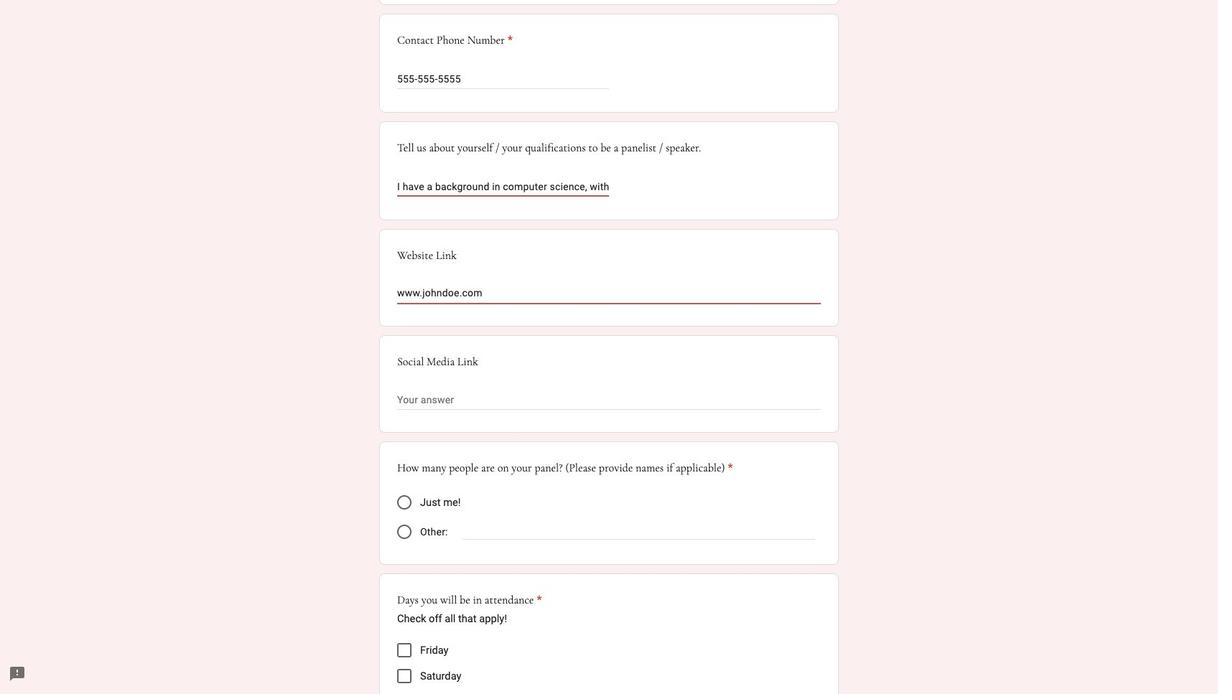 Task type: describe. For each thing, give the bounding box(es) containing it.
2 heading from the top
[[397, 460, 733, 477]]

required question element for third heading from the bottom of the page
[[505, 32, 513, 49]]

required question element for 2nd heading from the top of the page
[[725, 460, 733, 477]]

3 heading from the top
[[397, 592, 542, 610]]

1 heading from the top
[[397, 32, 513, 49]]

just me! image
[[397, 496, 412, 510]]

report a problem to google image
[[9, 666, 26, 683]]



Task type: locate. For each thing, give the bounding box(es) containing it.
list
[[397, 638, 821, 695]]

0 vertical spatial heading
[[397, 32, 513, 49]]

1 vertical spatial heading
[[397, 460, 733, 477]]

1 vertical spatial required question element
[[725, 460, 733, 477]]

Saturday checkbox
[[397, 670, 412, 684]]

0 vertical spatial required question element
[[505, 32, 513, 49]]

1 horizontal spatial required question element
[[534, 592, 542, 610]]

2 horizontal spatial required question element
[[725, 460, 733, 477]]

2 vertical spatial heading
[[397, 592, 542, 610]]

None text field
[[397, 71, 609, 88], [397, 286, 821, 304], [397, 393, 821, 410], [397, 71, 609, 88], [397, 286, 821, 304], [397, 393, 821, 410]]

None text field
[[397, 178, 609, 196]]

Friday checkbox
[[397, 644, 412, 659]]

required question element for 3rd heading
[[534, 592, 542, 610]]

Just me! radio
[[397, 496, 412, 510]]

heading
[[397, 32, 513, 49], [397, 460, 733, 477], [397, 592, 542, 610]]

0 horizontal spatial required question element
[[505, 32, 513, 49]]

required question element
[[505, 32, 513, 49], [725, 460, 733, 477], [534, 592, 542, 610]]

None radio
[[397, 526, 412, 540]]

Other response text field
[[463, 523, 816, 540]]

2 vertical spatial required question element
[[534, 592, 542, 610]]



Task type: vqa. For each thing, say whether or not it's contained in the screenshot.
All Versions option
no



